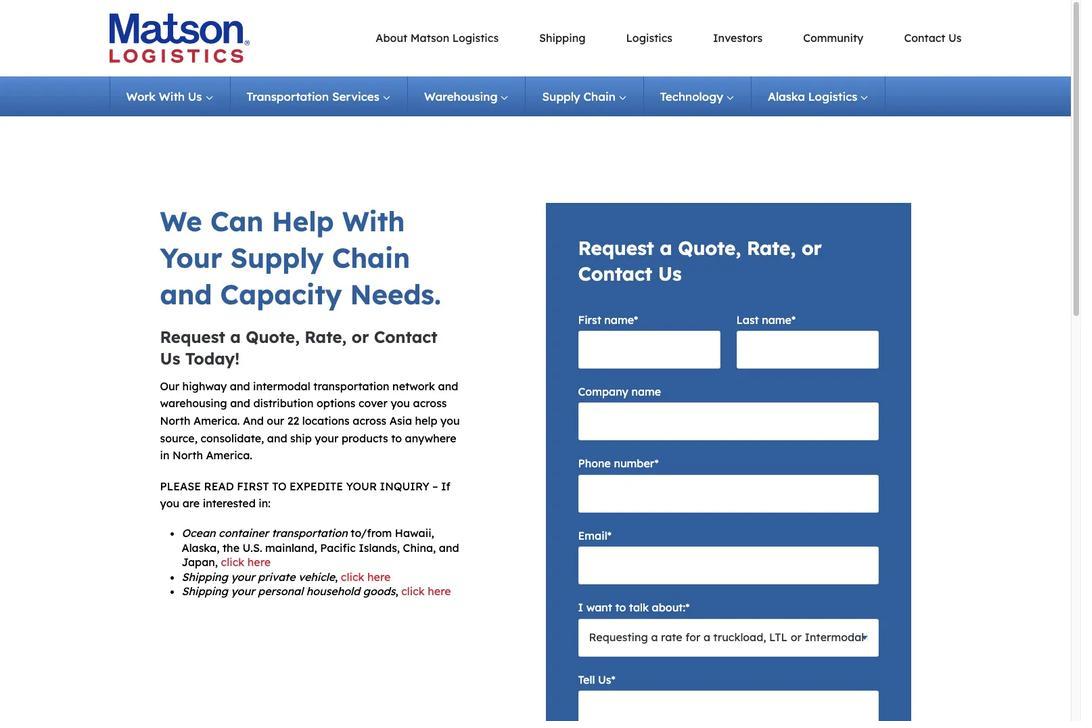 Task type: locate. For each thing, give the bounding box(es) containing it.
* for first name
[[634, 313, 639, 327]]

asia
[[390, 414, 412, 428]]

contact
[[905, 31, 946, 44], [579, 262, 653, 286], [374, 327, 438, 347]]

1 horizontal spatial with
[[343, 204, 405, 238]]

None telephone field
[[579, 475, 879, 513]]

2 horizontal spatial contact
[[905, 31, 946, 44]]

and right network
[[438, 380, 459, 393]]

supply
[[543, 89, 581, 103], [231, 241, 324, 275]]

a inside request a quote, rate, or contact us today!
[[230, 327, 241, 347]]

here right goods at the left bottom of the page
[[428, 585, 451, 599]]

quote, for request a quote, rate, or contact us
[[679, 236, 742, 260]]

here up goods at the left bottom of the page
[[368, 571, 391, 584]]

america.
[[194, 414, 240, 428], [206, 449, 253, 463]]

our
[[267, 414, 285, 428]]

rate, inside request a quote, rate, or contact us
[[747, 236, 796, 260]]

or for request a quote, rate, or contact us
[[802, 236, 823, 260]]

0 vertical spatial across
[[413, 397, 447, 411]]

chain inside we can help with your supply chain and capacity needs.
[[332, 241, 410, 275]]

1 vertical spatial shipping
[[182, 571, 228, 584]]

2 vertical spatial shipping
[[182, 585, 228, 599]]

contact inside request a quote, rate, or contact us
[[579, 262, 653, 286]]

0 vertical spatial a
[[660, 236, 673, 260]]

name for last name
[[763, 313, 792, 327]]

2 horizontal spatial click
[[402, 585, 425, 599]]

highway
[[183, 380, 227, 393]]

1 vertical spatial click here
[[341, 571, 391, 584]]

private
[[258, 571, 296, 584]]

2 horizontal spatial you
[[441, 414, 460, 428]]

rate,
[[747, 236, 796, 260], [305, 327, 347, 347]]

0 horizontal spatial rate,
[[305, 327, 347, 347]]

0 vertical spatial your
[[315, 432, 339, 445]]

your for personal
[[231, 585, 255, 599]]

1 vertical spatial contact
[[579, 262, 653, 286]]

0 horizontal spatial or
[[352, 327, 369, 347]]

click here link down u.s.
[[221, 556, 271, 570]]

click here right goods at the left bottom of the page
[[402, 585, 451, 599]]

community link
[[804, 31, 864, 44]]

to
[[391, 432, 402, 445], [616, 601, 627, 615]]

click right goods at the left bottom of the page
[[402, 585, 425, 599]]

2 vertical spatial your
[[231, 585, 255, 599]]

shipping for shipping
[[540, 31, 586, 44]]

options
[[317, 397, 356, 411]]

1 horizontal spatial click here
[[341, 571, 391, 584]]

1 horizontal spatial rate,
[[747, 236, 796, 260]]

0 vertical spatial shipping
[[540, 31, 586, 44]]

1 horizontal spatial here
[[368, 571, 391, 584]]

request a quote, rate, or contact us today!
[[160, 327, 438, 369]]

want
[[587, 601, 613, 615]]

2 vertical spatial you
[[160, 497, 180, 511]]

1 vertical spatial quote,
[[246, 327, 300, 347]]

0 vertical spatial quote,
[[679, 236, 742, 260]]

0 horizontal spatial with
[[159, 89, 185, 103]]

1 horizontal spatial contact
[[579, 262, 653, 286]]

and down your
[[160, 278, 212, 311]]

network
[[393, 380, 435, 393]]

our highway and intermodal transportation network and warehousing and distribution options cover you across north america. and our 22 locations across asia help you source, consolidate, and ship your products to anywhere in north america.
[[160, 380, 460, 463]]

and right highway
[[230, 380, 250, 393]]

we
[[160, 204, 202, 238]]

click here link right goods at the left bottom of the page
[[402, 585, 451, 599]]

work
[[126, 89, 156, 103]]

1 vertical spatial supply
[[231, 241, 324, 275]]

chain
[[584, 89, 616, 103], [332, 241, 410, 275]]

1 horizontal spatial or
[[802, 236, 823, 260]]

1 horizontal spatial across
[[413, 397, 447, 411]]

1 vertical spatial north
[[173, 449, 203, 463]]

request inside request a quote, rate, or contact us today!
[[160, 327, 225, 347]]

about:
[[652, 601, 686, 615]]

interested
[[203, 497, 256, 511]]

0 horizontal spatial quote,
[[246, 327, 300, 347]]

2 vertical spatial contact
[[374, 327, 438, 347]]

ship
[[291, 432, 312, 445]]

transportation
[[314, 380, 390, 393], [272, 527, 348, 540]]

needs.
[[350, 278, 441, 311]]

0 vertical spatial with
[[159, 89, 185, 103]]

to left "talk"
[[616, 601, 627, 615]]

1 vertical spatial chain
[[332, 241, 410, 275]]

1 vertical spatial or
[[352, 327, 369, 347]]

today!
[[185, 349, 240, 369]]

click here down u.s.
[[221, 556, 271, 570]]

north up source,
[[160, 414, 191, 428]]

1 vertical spatial to
[[616, 601, 627, 615]]

0 vertical spatial or
[[802, 236, 823, 260]]

0 horizontal spatial click
[[221, 556, 245, 570]]

alaska,
[[182, 541, 220, 555]]

1 horizontal spatial ,
[[396, 585, 399, 599]]

0 vertical spatial transportation
[[314, 380, 390, 393]]

your
[[315, 432, 339, 445], [231, 571, 255, 584], [231, 585, 255, 599]]

and inside to/from hawaii, alaska, the u.s. mainland, pacific islands, china, and japan,
[[439, 541, 459, 555]]

0 horizontal spatial ,
[[335, 571, 338, 584]]

1 vertical spatial request
[[160, 327, 225, 347]]

email *
[[579, 529, 612, 543]]

consolidate,
[[201, 432, 264, 445]]

2 vertical spatial click here
[[402, 585, 451, 599]]

0 vertical spatial rate,
[[747, 236, 796, 260]]

0 vertical spatial here
[[248, 556, 271, 570]]

rate, inside request a quote, rate, or contact us today!
[[305, 327, 347, 347]]

community
[[804, 31, 864, 44]]

1 vertical spatial here
[[368, 571, 391, 584]]

0 vertical spatial menu
[[279, 30, 962, 47]]

click up household
[[341, 571, 365, 584]]

1 vertical spatial click
[[341, 571, 365, 584]]

0 vertical spatial click here link
[[221, 556, 271, 570]]

2 horizontal spatial logistics
[[809, 89, 858, 103]]

you inside please read first to expedite your inquiry – if you are interested in:
[[160, 497, 180, 511]]

us inside request a quote, rate, or contact us
[[659, 262, 682, 286]]

can
[[211, 204, 264, 238]]

ocean
[[182, 527, 216, 540]]

0 horizontal spatial click here
[[221, 556, 271, 570]]

and right "islands, china,"
[[439, 541, 459, 555]]

or inside request a quote, rate, or contact us
[[802, 236, 823, 260]]

first name *
[[579, 313, 639, 327]]

your down shipping your private vehicle ,
[[231, 585, 255, 599]]

here for household
[[428, 585, 451, 599]]

matson
[[411, 31, 450, 44]]

0 vertical spatial contact
[[905, 31, 946, 44]]

read
[[204, 480, 234, 493]]

shipping inside menu
[[540, 31, 586, 44]]

menu
[[279, 30, 962, 47], [109, 76, 887, 116]]

1 horizontal spatial click
[[341, 571, 365, 584]]

name right last
[[763, 313, 792, 327]]

to down asia
[[391, 432, 402, 445]]

contact inside menu
[[905, 31, 946, 44]]

products
[[342, 432, 388, 445]]

* for phone number
[[655, 457, 659, 471]]

1 vertical spatial your
[[231, 571, 255, 584]]

name right first
[[605, 313, 634, 327]]

i
[[579, 601, 584, 615]]

or
[[802, 236, 823, 260], [352, 327, 369, 347]]

across up help
[[413, 397, 447, 411]]

0 vertical spatial to
[[391, 432, 402, 445]]

quote, inside request a quote, rate, or contact us
[[679, 236, 742, 260]]

1 vertical spatial rate,
[[305, 327, 347, 347]]

you
[[391, 397, 410, 411], [441, 414, 460, 428], [160, 497, 180, 511]]

company name
[[579, 385, 662, 399]]

you up asia
[[391, 397, 410, 411]]

1 horizontal spatial quote,
[[679, 236, 742, 260]]

across down the cover
[[353, 414, 387, 428]]

phone
[[579, 457, 611, 471]]

1 horizontal spatial supply
[[543, 89, 581, 103]]

1 vertical spatial menu
[[109, 76, 887, 116]]

transportation up options
[[314, 380, 390, 393]]

, down "islands, china,"
[[396, 585, 399, 599]]

a inside request a quote, rate, or contact us
[[660, 236, 673, 260]]

1 horizontal spatial request
[[579, 236, 655, 260]]

number
[[614, 457, 655, 471]]

request for request a quote, rate, or contact us
[[579, 236, 655, 260]]

shipping for shipping your personal household goods ,
[[182, 585, 228, 599]]

1 vertical spatial with
[[343, 204, 405, 238]]

0 vertical spatial click here
[[221, 556, 271, 570]]

and
[[243, 414, 264, 428]]

you right help
[[441, 414, 460, 428]]

click here link up goods at the left bottom of the page
[[341, 571, 391, 584]]

0 horizontal spatial to
[[391, 432, 402, 445]]

0 vertical spatial supply
[[543, 89, 581, 103]]

you down please
[[160, 497, 180, 511]]

, up household
[[335, 571, 338, 584]]

None email field
[[579, 547, 879, 585]]

1 horizontal spatial to
[[616, 601, 627, 615]]

0 horizontal spatial click here link
[[221, 556, 271, 570]]

here up shipping your private vehicle ,
[[248, 556, 271, 570]]

* for tell us
[[612, 673, 616, 687]]

pacific
[[320, 541, 356, 555]]

2 horizontal spatial here
[[428, 585, 451, 599]]

*
[[634, 313, 639, 327], [792, 313, 796, 327], [655, 457, 659, 471], [608, 529, 612, 543], [686, 601, 690, 615], [612, 673, 616, 687]]

0 horizontal spatial request
[[160, 327, 225, 347]]

transportation up mainland,
[[272, 527, 348, 540]]

1 vertical spatial a
[[230, 327, 241, 347]]

0 horizontal spatial chain
[[332, 241, 410, 275]]

Company name text field
[[579, 403, 879, 441]]

contact inside request a quote, rate, or contact us today!
[[374, 327, 438, 347]]

supply up the capacity
[[231, 241, 324, 275]]

1 vertical spatial across
[[353, 414, 387, 428]]

to inside the our highway and intermodal transportation network and warehousing and distribution options cover you across north america. and our 22 locations across asia help you source, consolidate, and ship your products to anywhere in north america.
[[391, 432, 402, 445]]

1 horizontal spatial a
[[660, 236, 673, 260]]

click here up goods at the left bottom of the page
[[341, 571, 391, 584]]

please read first to expedite your inquiry – if you are interested in:
[[160, 480, 451, 511]]

click here for vehicle
[[341, 571, 391, 584]]

,
[[335, 571, 338, 584], [396, 585, 399, 599]]

or inside request a quote, rate, or contact us today!
[[352, 327, 369, 347]]

1 vertical spatial america.
[[206, 449, 253, 463]]

and inside we can help with your supply chain and capacity needs.
[[160, 278, 212, 311]]

quote, inside request a quote, rate, or contact us today!
[[246, 327, 300, 347]]

your down locations
[[315, 432, 339, 445]]

investors link
[[714, 31, 763, 44]]

1 horizontal spatial click here link
[[341, 571, 391, 584]]

click for personal
[[402, 585, 425, 599]]

north down source,
[[173, 449, 203, 463]]

logistics
[[453, 31, 499, 44], [627, 31, 673, 44], [809, 89, 858, 103]]

None text field
[[579, 331, 721, 369], [737, 331, 879, 369], [579, 691, 879, 722], [579, 331, 721, 369], [737, 331, 879, 369], [579, 691, 879, 722]]

0 horizontal spatial supply
[[231, 241, 324, 275]]

2 horizontal spatial click here link
[[402, 585, 451, 599]]

your inside the our highway and intermodal transportation network and warehousing and distribution options cover you across north america. and our 22 locations across asia help you source, consolidate, and ship your products to anywhere in north america.
[[315, 432, 339, 445]]

transportation inside the our highway and intermodal transportation network and warehousing and distribution options cover you across north america. and our 22 locations across asia help you source, consolidate, and ship your products to anywhere in north america.
[[314, 380, 390, 393]]

your down u.s.
[[231, 571, 255, 584]]

0 horizontal spatial you
[[160, 497, 180, 511]]

us
[[949, 31, 962, 44], [188, 89, 202, 103], [659, 262, 682, 286], [160, 349, 180, 369], [599, 673, 612, 687]]

0 vertical spatial you
[[391, 397, 410, 411]]

1 vertical spatial click here link
[[341, 571, 391, 584]]

name for first name
[[605, 313, 634, 327]]

2 horizontal spatial click here
[[402, 585, 451, 599]]

tell
[[579, 673, 596, 687]]

supply down shipping "link"
[[543, 89, 581, 103]]

america. up consolidate,
[[194, 414, 240, 428]]

0 vertical spatial request
[[579, 236, 655, 260]]

2 vertical spatial click
[[402, 585, 425, 599]]

request for request a quote, rate, or contact us today!
[[160, 327, 225, 347]]

0 horizontal spatial a
[[230, 327, 241, 347]]

click down the
[[221, 556, 245, 570]]

2 vertical spatial here
[[428, 585, 451, 599]]

0 horizontal spatial contact
[[374, 327, 438, 347]]

intermodal
[[253, 380, 311, 393]]

our
[[160, 380, 180, 393]]

in
[[160, 449, 170, 463]]

1 horizontal spatial chain
[[584, 89, 616, 103]]

1 horizontal spatial you
[[391, 397, 410, 411]]

anywhere
[[405, 432, 457, 445]]

mainland,
[[265, 541, 317, 555]]

request inside request a quote, rate, or contact us
[[579, 236, 655, 260]]

shipping your personal household goods ,
[[182, 585, 399, 599]]

click here
[[221, 556, 271, 570], [341, 571, 391, 584], [402, 585, 451, 599]]

click
[[221, 556, 245, 570], [341, 571, 365, 584], [402, 585, 425, 599]]

2 vertical spatial click here link
[[402, 585, 451, 599]]

quote,
[[679, 236, 742, 260], [246, 327, 300, 347]]

america. down consolidate,
[[206, 449, 253, 463]]

and down our
[[267, 432, 288, 445]]



Task type: describe. For each thing, give the bounding box(es) containing it.
transportation
[[247, 89, 329, 103]]

company
[[579, 385, 629, 399]]

1 horizontal spatial logistics
[[627, 31, 673, 44]]

warehousing
[[160, 397, 227, 411]]

* for last name
[[792, 313, 796, 327]]

name right the company
[[632, 385, 662, 399]]

shipping for shipping your private vehicle ,
[[182, 571, 228, 584]]

shipping your private vehicle ,
[[182, 571, 338, 584]]

contact us link
[[905, 31, 962, 44]]

22
[[288, 414, 299, 428]]

supply chain
[[543, 89, 616, 103]]

0 vertical spatial chain
[[584, 89, 616, 103]]

0 vertical spatial click
[[221, 556, 245, 570]]

us inside request a quote, rate, or contact us today!
[[160, 349, 180, 369]]

us inside 'link'
[[188, 89, 202, 103]]

with inside work with us 'link'
[[159, 89, 185, 103]]

goods
[[363, 585, 396, 599]]

1 vertical spatial ,
[[396, 585, 399, 599]]

shipping link
[[540, 31, 586, 44]]

0 horizontal spatial logistics
[[453, 31, 499, 44]]

your
[[160, 241, 222, 275]]

about matson logistics
[[376, 31, 499, 44]]

household
[[306, 585, 360, 599]]

about
[[376, 31, 408, 44]]

click for private
[[341, 571, 365, 584]]

vehicle
[[299, 571, 335, 584]]

last name *
[[737, 313, 796, 327]]

contact us
[[905, 31, 962, 44]]

a for request a quote, rate, or contact us
[[660, 236, 673, 260]]

logistics link
[[627, 31, 673, 44]]

0 vertical spatial north
[[160, 414, 191, 428]]

quote, for request a quote, rate, or contact us today!
[[246, 327, 300, 347]]

personal
[[258, 585, 303, 599]]

and up and
[[230, 397, 251, 411]]

0 vertical spatial ,
[[335, 571, 338, 584]]

request a quote, rate, or contact us
[[579, 236, 823, 286]]

help
[[415, 414, 438, 428]]

expedite
[[290, 480, 343, 493]]

we can help with your supply chain and capacity needs.
[[160, 204, 441, 311]]

please
[[160, 480, 201, 493]]

transportation services link
[[231, 76, 408, 116]]

work with us link
[[109, 76, 231, 116]]

menu containing work with us
[[109, 76, 887, 116]]

tell us *
[[579, 673, 616, 687]]

japan,
[[182, 556, 218, 570]]

your inquiry –
[[346, 480, 438, 493]]

to/from
[[351, 527, 392, 540]]

work with us
[[126, 89, 202, 103]]

menu containing about matson logistics
[[279, 30, 962, 47]]

u.s.
[[243, 541, 262, 555]]

islands, china,
[[359, 541, 436, 555]]

email
[[579, 529, 608, 543]]

with inside we can help with your supply chain and capacity needs.
[[343, 204, 405, 238]]

contact for request a quote, rate, or contact us today!
[[374, 327, 438, 347]]

contact for request a quote, rate, or contact us
[[579, 262, 653, 286]]

alaska
[[769, 89, 806, 103]]

warehousing
[[424, 89, 498, 103]]

hawaii,
[[395, 527, 435, 540]]

if
[[441, 480, 451, 493]]

click here link for household
[[402, 585, 451, 599]]

or for request a quote, rate, or contact us today!
[[352, 327, 369, 347]]

warehousing link
[[408, 76, 526, 116]]

first
[[237, 480, 269, 493]]

the
[[223, 541, 240, 555]]

here for vehicle
[[368, 571, 391, 584]]

source,
[[160, 432, 198, 445]]

0 vertical spatial america.
[[194, 414, 240, 428]]

services
[[332, 89, 380, 103]]

1 vertical spatial you
[[441, 414, 460, 428]]

last
[[737, 313, 759, 327]]

click here for household
[[402, 585, 451, 599]]

first
[[579, 313, 602, 327]]

supply chain link
[[526, 76, 644, 116]]

rate, for request a quote, rate, or contact us
[[747, 236, 796, 260]]

transportation services
[[247, 89, 380, 103]]

supply inside supply chain link
[[543, 89, 581, 103]]

help
[[272, 204, 334, 238]]

locations
[[302, 414, 350, 428]]

phone number *
[[579, 457, 659, 471]]

alaska logistics
[[769, 89, 858, 103]]

rate, for request a quote, rate, or contact us today!
[[305, 327, 347, 347]]

about matson logistics link
[[376, 31, 499, 44]]

a for request a quote, rate, or contact us today!
[[230, 327, 241, 347]]

distribution
[[254, 397, 314, 411]]

container
[[219, 527, 269, 540]]

0 horizontal spatial across
[[353, 414, 387, 428]]

0 horizontal spatial here
[[248, 556, 271, 570]]

1 vertical spatial transportation
[[272, 527, 348, 540]]

talk
[[630, 601, 649, 615]]

click here link for vehicle
[[341, 571, 391, 584]]

i want to talk about: *
[[579, 601, 690, 615]]

cover
[[359, 397, 388, 411]]

your for private
[[231, 571, 255, 584]]

to/from hawaii, alaska, the u.s. mainland, pacific islands, china, and japan,
[[182, 527, 459, 570]]

ocean container transportation
[[182, 527, 348, 540]]

investors
[[714, 31, 763, 44]]

are
[[183, 497, 200, 511]]

supply inside we can help with your supply chain and capacity needs.
[[231, 241, 324, 275]]

in:
[[259, 497, 271, 511]]



Task type: vqa. For each thing, say whether or not it's contained in the screenshot.
bottom or
yes



